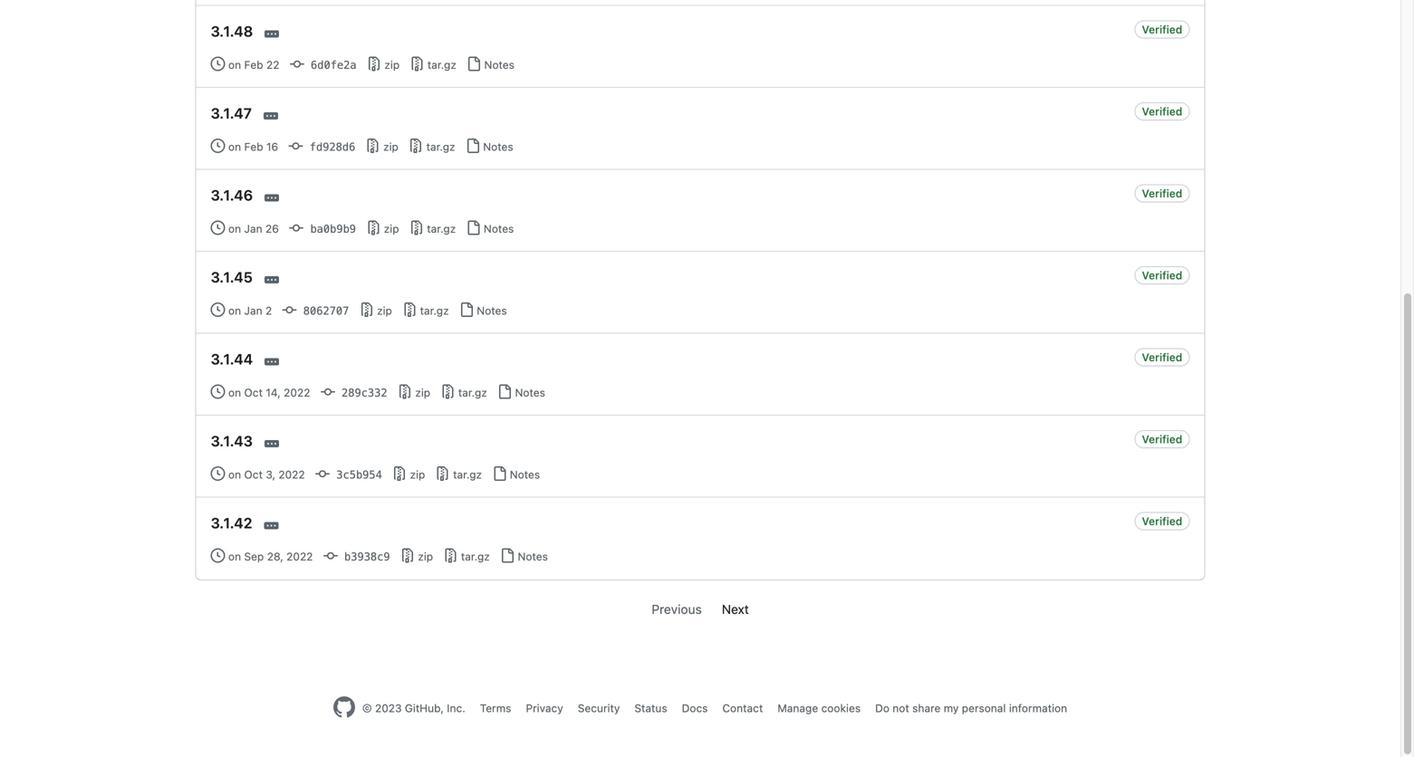 Task type: vqa. For each thing, say whether or not it's contained in the screenshot.
the not
yes



Task type: locate. For each thing, give the bounding box(es) containing it.
git commit image right 2
[[282, 303, 297, 318]]

1 vertical spatial jan
[[244, 304, 262, 317]]

jan left 2
[[244, 304, 262, 317]]

2 vertical spatial 2022
[[286, 550, 313, 563]]

clock image
[[211, 303, 225, 317], [211, 385, 225, 399], [211, 549, 225, 563]]

4 verified button from the top
[[1135, 266, 1190, 284]]

verified
[[1142, 23, 1183, 36], [1142, 105, 1183, 118], [1142, 187, 1183, 200], [1142, 269, 1183, 282], [1142, 351, 1183, 364], [1142, 433, 1183, 446], [1142, 515, 1183, 528]]

3.1.48
[[211, 23, 253, 40]]

5 verified from the top
[[1142, 351, 1183, 364]]

zip link for 3.1.42
[[400, 549, 433, 563]]

1 vertical spatial git commit image
[[282, 303, 297, 318]]

tar.gz for 3.1.46
[[424, 222, 456, 235]]

feb left 16
[[244, 140, 263, 153]]

docs link
[[682, 702, 708, 715]]

verified for 3.1.45
[[1142, 269, 1183, 282]]

previous
[[652, 602, 702, 617]]

1 verified button from the top
[[1135, 20, 1190, 39]]

0 vertical spatial git commit image
[[289, 139, 303, 154]]

0 vertical spatial oct
[[244, 386, 263, 399]]

file zip image for 3.1.44's tar.gz link
[[441, 385, 455, 399]]

3 clock image from the top
[[211, 221, 225, 235]]

git commit image right 28,
[[323, 549, 338, 564]]

3.1.44
[[211, 351, 253, 368]]

on for 3.1.45
[[228, 304, 241, 317]]

git commit image for 3.1.47
[[289, 139, 303, 154]]

git commit image right 22
[[290, 57, 304, 72]]

zip right 8062707
[[374, 304, 392, 317]]

clock image down "3.1.47"
[[211, 139, 225, 153]]

clock image down 3.1.44 link
[[211, 385, 225, 399]]

tar.gz link for 3.1.48
[[410, 57, 456, 71]]

verified button for 3.1.43
[[1135, 430, 1190, 448]]

6 verified button from the top
[[1135, 430, 1190, 448]]

2 feb from the top
[[244, 140, 263, 153]]

file zip image for 3.1.44's zip link
[[398, 385, 412, 399]]

1 oct from the top
[[244, 386, 263, 399]]

6 on from the top
[[228, 468, 241, 481]]

zip link for 3.1.46
[[366, 221, 399, 235]]

1 verified from the top
[[1142, 23, 1183, 36]]

3c5b954
[[330, 469, 382, 482]]

zip for 3.1.45
[[374, 304, 392, 317]]

file zip image
[[367, 57, 381, 71], [410, 57, 424, 71], [366, 139, 380, 153], [366, 221, 381, 235], [436, 467, 450, 481], [443, 549, 458, 563]]

verified button for 3.1.45
[[1135, 266, 1190, 284]]

git commit image right 14,
[[321, 385, 335, 400]]

feb left 22
[[244, 58, 263, 71]]

file image for 3.1.42
[[500, 549, 515, 563]]

zip link right b3938c9
[[400, 549, 433, 563]]

on left sep
[[228, 550, 241, 563]]

7 on from the top
[[228, 550, 241, 563]]

3 verified button from the top
[[1135, 184, 1190, 202]]

clock image down 3.1.46 link
[[211, 221, 225, 235]]

zip for 3.1.46
[[381, 222, 399, 235]]

file image for 3.1.47
[[466, 139, 480, 153]]

zip link
[[367, 57, 400, 71], [366, 139, 399, 153], [366, 221, 399, 235], [359, 303, 392, 317], [398, 385, 430, 399], [392, 467, 425, 481], [400, 549, 433, 563]]

jan left 26
[[244, 222, 262, 235]]

git commit image for 3.1.43
[[315, 467, 330, 482]]

jan
[[244, 222, 262, 235], [244, 304, 262, 317]]

feb for 3.1.47
[[244, 140, 263, 153]]

notes
[[481, 58, 515, 71], [480, 140, 513, 153], [481, 222, 514, 235], [474, 304, 507, 317], [512, 386, 545, 399], [507, 468, 540, 481], [515, 550, 548, 563]]

zip right ba0b9b9
[[381, 222, 399, 235]]

1 feb from the top
[[244, 58, 263, 71]]

verified for 3.1.47
[[1142, 105, 1183, 118]]

git commit image for 3.1.46
[[289, 221, 304, 236]]

on
[[228, 58, 241, 71], [228, 140, 241, 153], [228, 222, 241, 235], [228, 304, 241, 317], [228, 386, 241, 399], [228, 468, 241, 481], [228, 550, 241, 563]]

2 verified button from the top
[[1135, 102, 1190, 120]]

zip link right 6d0fe2a
[[367, 57, 400, 71]]

git commit image right 26
[[289, 221, 304, 236]]

zip for 3.1.44
[[412, 386, 430, 399]]

file image
[[467, 57, 481, 71], [466, 139, 480, 153], [459, 303, 474, 317], [492, 467, 507, 481], [500, 549, 515, 563]]

1 clock image from the top
[[211, 303, 225, 317]]

tar.gz link for 3.1.47
[[409, 139, 455, 153]]

terms link
[[480, 702, 511, 715]]

verified button for 3.1.47
[[1135, 102, 1190, 120]]

tar.gz link for 3.1.46
[[409, 221, 456, 235]]

3 verified from the top
[[1142, 187, 1183, 200]]

2 clock image from the top
[[211, 139, 225, 153]]

cookies
[[821, 702, 861, 715]]

git commit image for 3.1.48
[[290, 57, 304, 72]]

zip link for 3.1.43
[[392, 467, 425, 481]]

verified button for 3.1.44
[[1135, 348, 1190, 366]]

notes for 3.1.42
[[515, 550, 548, 563]]

289c332
[[335, 387, 387, 400]]

notes link for 3.1.45
[[459, 303, 507, 317]]

clock image down 3.1.48
[[211, 57, 225, 71]]

zip link right 8062707
[[359, 303, 392, 317]]

3.1.45
[[211, 269, 253, 286]]

oct left 14,
[[244, 386, 263, 399]]

7 verified from the top
[[1142, 515, 1183, 528]]

manage
[[778, 702, 818, 715]]

on feb 16
[[228, 140, 278, 153]]

tar.gz link for 3.1.43
[[436, 467, 482, 481]]

on oct 3, 2022
[[228, 468, 305, 481]]

jan for 3.1.45
[[244, 304, 262, 317]]

on for 3.1.46
[[228, 222, 241, 235]]

on down 3.1.44
[[228, 386, 241, 399]]

zip for 3.1.48
[[381, 58, 400, 71]]

tar.gz
[[424, 58, 456, 71], [423, 140, 455, 153], [424, 222, 456, 235], [417, 304, 449, 317], [455, 386, 487, 399], [450, 468, 482, 481], [458, 550, 490, 563]]

clock image
[[211, 57, 225, 71], [211, 139, 225, 153], [211, 221, 225, 235], [211, 467, 225, 481]]

1 vertical spatial oct
[[244, 468, 263, 481]]

file zip image
[[409, 139, 423, 153], [409, 221, 424, 235], [359, 303, 374, 317], [402, 303, 417, 317], [398, 385, 412, 399], [441, 385, 455, 399], [392, 467, 407, 481], [400, 549, 415, 563]]

©
[[362, 702, 372, 715]]

notes for 3.1.47
[[480, 140, 513, 153]]

oct left 3,
[[244, 468, 263, 481]]

on down 3.1.45
[[228, 304, 241, 317]]

1 vertical spatial file image
[[497, 385, 512, 399]]

on jan 26
[[228, 222, 279, 235]]

3.1.43
[[211, 433, 253, 450]]

notes link
[[467, 57, 515, 71], [466, 139, 513, 153], [466, 221, 514, 235], [459, 303, 507, 317], [497, 385, 545, 399], [492, 467, 540, 481], [500, 549, 548, 563]]

git commit image right 16
[[289, 139, 303, 154]]

manage cookies
[[778, 702, 861, 715]]

file zip image for 3.1.42 tar.gz link
[[443, 549, 458, 563]]

2 verified from the top
[[1142, 105, 1183, 118]]

file image for 3.1.46
[[466, 221, 481, 235]]

zip link right 289c332
[[398, 385, 430, 399]]

notes for 3.1.46
[[481, 222, 514, 235]]

zip right b3938c9
[[415, 550, 433, 563]]

3.1.42
[[211, 515, 252, 532]]

2 clock image from the top
[[211, 385, 225, 399]]

fd928d6
[[303, 141, 355, 154]]

feb
[[244, 58, 263, 71], [244, 140, 263, 153]]

file zip image for tar.gz link related to 3.1.46
[[409, 221, 424, 235]]

22
[[266, 58, 279, 71]]

zip for 3.1.42
[[415, 550, 433, 563]]

file image for 3.1.43
[[492, 467, 507, 481]]

file zip image for zip link corresponding to 3.1.46
[[366, 221, 381, 235]]

git commit image
[[289, 139, 303, 154], [282, 303, 297, 318]]

manage cookies button
[[778, 700, 861, 717]]

git commit image right 3,
[[315, 467, 330, 482]]

clock image for 3.1.45
[[211, 303, 225, 317]]

git commit image
[[290, 57, 304, 72], [289, 221, 304, 236], [321, 385, 335, 400], [315, 467, 330, 482], [323, 549, 338, 564]]

clock image down 3.1.43
[[211, 467, 225, 481]]

2 oct from the top
[[244, 468, 263, 481]]

0 vertical spatial feb
[[244, 58, 263, 71]]

4 verified from the top
[[1142, 269, 1183, 282]]

clock image for 3.1.46
[[211, 221, 225, 235]]

2 vertical spatial clock image
[[211, 549, 225, 563]]

3c5b954 link
[[315, 467, 382, 482]]

zip link right ba0b9b9
[[366, 221, 399, 235]]

1 vertical spatial feb
[[244, 140, 263, 153]]

5 on from the top
[[228, 386, 241, 399]]

file zip image for 3.1.45 tar.gz link
[[402, 303, 417, 317]]

tar.gz link for 3.1.45
[[402, 303, 449, 317]]

my
[[944, 702, 959, 715]]

26
[[265, 222, 279, 235]]

zip right 6d0fe2a
[[381, 58, 400, 71]]

not
[[893, 702, 909, 715]]

on down 3.1.46 link
[[228, 222, 241, 235]]

status link
[[635, 702, 667, 715]]

on feb 22
[[228, 58, 279, 71]]

zip link for 3.1.48
[[367, 57, 400, 71]]

verified button
[[1135, 20, 1190, 39], [1135, 102, 1190, 120], [1135, 184, 1190, 202], [1135, 266, 1190, 284], [1135, 348, 1190, 366], [1135, 430, 1190, 448], [1135, 512, 1190, 530]]

file zip image for zip link related to 3.1.42
[[400, 549, 415, 563]]

5 verified button from the top
[[1135, 348, 1190, 366]]

zip link for 3.1.47
[[366, 139, 399, 153]]

notes for 3.1.45
[[474, 304, 507, 317]]

1 jan from the top
[[244, 222, 262, 235]]

1 clock image from the top
[[211, 57, 225, 71]]

2022 right 14,
[[284, 386, 310, 399]]

zip right 3c5b954
[[407, 468, 425, 481]]

2022
[[284, 386, 310, 399], [278, 468, 305, 481], [286, 550, 313, 563]]

on down 3.1.47 link
[[228, 140, 241, 153]]

tar.gz link
[[410, 57, 456, 71], [409, 139, 455, 153], [409, 221, 456, 235], [402, 303, 449, 317], [441, 385, 487, 399], [436, 467, 482, 481], [443, 549, 490, 563]]

3.1.44 link
[[211, 351, 253, 368]]

zip right "fd928d6"
[[380, 140, 399, 153]]

file image
[[466, 221, 481, 235], [497, 385, 512, 399]]

file image for 3.1.48
[[467, 57, 481, 71]]

0 vertical spatial clock image
[[211, 303, 225, 317]]

7 verified button from the top
[[1135, 512, 1190, 530]]

clock image down 3.1.42 link
[[211, 549, 225, 563]]

clock image for 3.1.47
[[211, 139, 225, 153]]

3 clock image from the top
[[211, 549, 225, 563]]

file image for 3.1.44
[[497, 385, 512, 399]]

4 on from the top
[[228, 304, 241, 317]]

homepage image
[[333, 697, 355, 718]]

sep
[[244, 550, 264, 563]]

0 vertical spatial file image
[[466, 221, 481, 235]]

clock image left the "on jan 2"
[[211, 303, 225, 317]]

verified button for 3.1.42
[[1135, 512, 1190, 530]]

2022 right 28,
[[286, 550, 313, 563]]

0 horizontal spatial file image
[[466, 221, 481, 235]]

do not share my personal information button
[[875, 700, 1067, 717]]

1 horizontal spatial file image
[[497, 385, 512, 399]]

0 vertical spatial jan
[[244, 222, 262, 235]]

file zip image for tar.gz link for 3.1.48
[[410, 57, 424, 71]]

on down 3.1.43
[[228, 468, 241, 481]]

zip
[[381, 58, 400, 71], [380, 140, 399, 153], [381, 222, 399, 235], [374, 304, 392, 317], [412, 386, 430, 399], [407, 468, 425, 481], [415, 550, 433, 563]]

on for 3.1.43
[[228, 468, 241, 481]]

3 on from the top
[[228, 222, 241, 235]]

2 jan from the top
[[244, 304, 262, 317]]

verified for 3.1.42
[[1142, 515, 1183, 528]]

6d0fe2a
[[304, 59, 357, 72]]

2 on from the top
[[228, 140, 241, 153]]

b3938c9
[[338, 551, 390, 564]]

1 vertical spatial clock image
[[211, 385, 225, 399]]

6 verified from the top
[[1142, 433, 1183, 446]]

0 vertical spatial 2022
[[284, 386, 310, 399]]

4 clock image from the top
[[211, 467, 225, 481]]

zip link right "fd928d6"
[[366, 139, 399, 153]]

notes link for 3.1.43
[[492, 467, 540, 481]]

1 vertical spatial 2022
[[278, 468, 305, 481]]

2022 right 3,
[[278, 468, 305, 481]]

tar.gz link for 3.1.44
[[441, 385, 487, 399]]

2022 for 3.1.44
[[284, 386, 310, 399]]

verified button for 3.1.46
[[1135, 184, 1190, 202]]

oct
[[244, 386, 263, 399], [244, 468, 263, 481]]

on for 3.1.42
[[228, 550, 241, 563]]

zip link right 3c5b954
[[392, 467, 425, 481]]

on down 3.1.48 link
[[228, 58, 241, 71]]

1 on from the top
[[228, 58, 241, 71]]

tar.gz for 3.1.48
[[424, 58, 456, 71]]

zip right 289c332
[[412, 386, 430, 399]]



Task type: describe. For each thing, give the bounding box(es) containing it.
file zip image for 3.1.43 tar.gz link
[[436, 467, 450, 481]]

information
[[1009, 702, 1067, 715]]

28,
[[267, 550, 283, 563]]

personal
[[962, 702, 1006, 715]]

file zip image for 3.1.47's tar.gz link
[[409, 139, 423, 153]]

docs
[[682, 702, 708, 715]]

contact
[[722, 702, 763, 715]]

3.1.43 link
[[211, 433, 253, 450]]

2022 for 3.1.42
[[286, 550, 313, 563]]

on for 3.1.47
[[228, 140, 241, 153]]

2022 for 3.1.43
[[278, 468, 305, 481]]

github,
[[405, 702, 444, 715]]

2023
[[375, 702, 402, 715]]

notes link for 3.1.44
[[497, 385, 545, 399]]

14,
[[266, 386, 281, 399]]

tar.gz for 3.1.42
[[458, 550, 490, 563]]

© 2023 github, inc.
[[362, 702, 465, 715]]

tar.gz for 3.1.44
[[455, 386, 487, 399]]

share
[[912, 702, 941, 715]]

file zip image for zip link for 3.1.43
[[392, 467, 407, 481]]

git commit image for 3.1.44
[[321, 385, 335, 400]]

terms
[[480, 702, 511, 715]]

zip link for 3.1.44
[[398, 385, 430, 399]]

3.1.42 link
[[211, 515, 252, 532]]

zip link for 3.1.45
[[359, 303, 392, 317]]

file zip image for zip link related to 3.1.47
[[366, 139, 380, 153]]

security link
[[578, 702, 620, 715]]

on sep 28, 2022
[[228, 550, 313, 563]]

8062707
[[297, 305, 349, 318]]

tar.gz for 3.1.45
[[417, 304, 449, 317]]

do
[[875, 702, 890, 715]]

notes for 3.1.44
[[512, 386, 545, 399]]

3.1.46
[[211, 187, 253, 204]]

on jan 2
[[228, 304, 272, 317]]

b3938c9 link
[[323, 549, 390, 564]]

notes link for 3.1.47
[[466, 139, 513, 153]]

on for 3.1.44
[[228, 386, 241, 399]]

verified for 3.1.46
[[1142, 187, 1183, 200]]

git commit image for 3.1.42
[[323, 549, 338, 564]]

do not share my personal information
[[875, 702, 1067, 715]]

6d0fe2a link
[[290, 57, 357, 72]]

notes for 3.1.43
[[507, 468, 540, 481]]

notes for 3.1.48
[[481, 58, 515, 71]]

jan for 3.1.46
[[244, 222, 262, 235]]

fd928d6 link
[[289, 139, 355, 154]]

3.1.45 link
[[211, 269, 253, 286]]

on oct 14, 2022
[[228, 386, 310, 399]]

notes link for 3.1.48
[[467, 57, 515, 71]]

verified for 3.1.48
[[1142, 23, 1183, 36]]

oct for 3.1.43
[[244, 468, 263, 481]]

tar.gz link for 3.1.42
[[443, 549, 490, 563]]

contact link
[[722, 702, 763, 715]]

file image for 3.1.45
[[459, 303, 474, 317]]

clock image for 3.1.44
[[211, 385, 225, 399]]

verified button for 3.1.48
[[1135, 20, 1190, 39]]

verified for 3.1.43
[[1142, 433, 1183, 446]]

3.1.47
[[211, 105, 252, 122]]

privacy
[[526, 702, 563, 715]]

3.1.46 link
[[211, 187, 253, 204]]

clock image for 3.1.48
[[211, 57, 225, 71]]

16
[[266, 140, 278, 153]]

ba0b9b9 link
[[289, 221, 356, 236]]

289c332 link
[[321, 385, 387, 400]]

zip for 3.1.43
[[407, 468, 425, 481]]

next link
[[712, 595, 759, 624]]

on for 3.1.48
[[228, 58, 241, 71]]

3.1.48 link
[[211, 23, 253, 40]]

3,
[[266, 468, 275, 481]]

3.1.47 link
[[211, 105, 252, 122]]

verified for 3.1.44
[[1142, 351, 1183, 364]]

zip for 3.1.47
[[380, 140, 399, 153]]

tar.gz for 3.1.43
[[450, 468, 482, 481]]

status
[[635, 702, 667, 715]]

8062707 link
[[282, 303, 349, 318]]

privacy link
[[526, 702, 563, 715]]

inc.
[[447, 702, 465, 715]]

2
[[265, 304, 272, 317]]

next
[[722, 602, 749, 617]]

tar.gz for 3.1.47
[[423, 140, 455, 153]]

git commit image for 3.1.45
[[282, 303, 297, 318]]

ba0b9b9
[[304, 223, 356, 236]]

clock image for 3.1.43
[[211, 467, 225, 481]]

file zip image for zip link associated with 3.1.45
[[359, 303, 374, 317]]

notes link for 3.1.42
[[500, 549, 548, 563]]

security
[[578, 702, 620, 715]]

feb for 3.1.48
[[244, 58, 263, 71]]

notes link for 3.1.46
[[466, 221, 514, 235]]

oct for 3.1.44
[[244, 386, 263, 399]]



